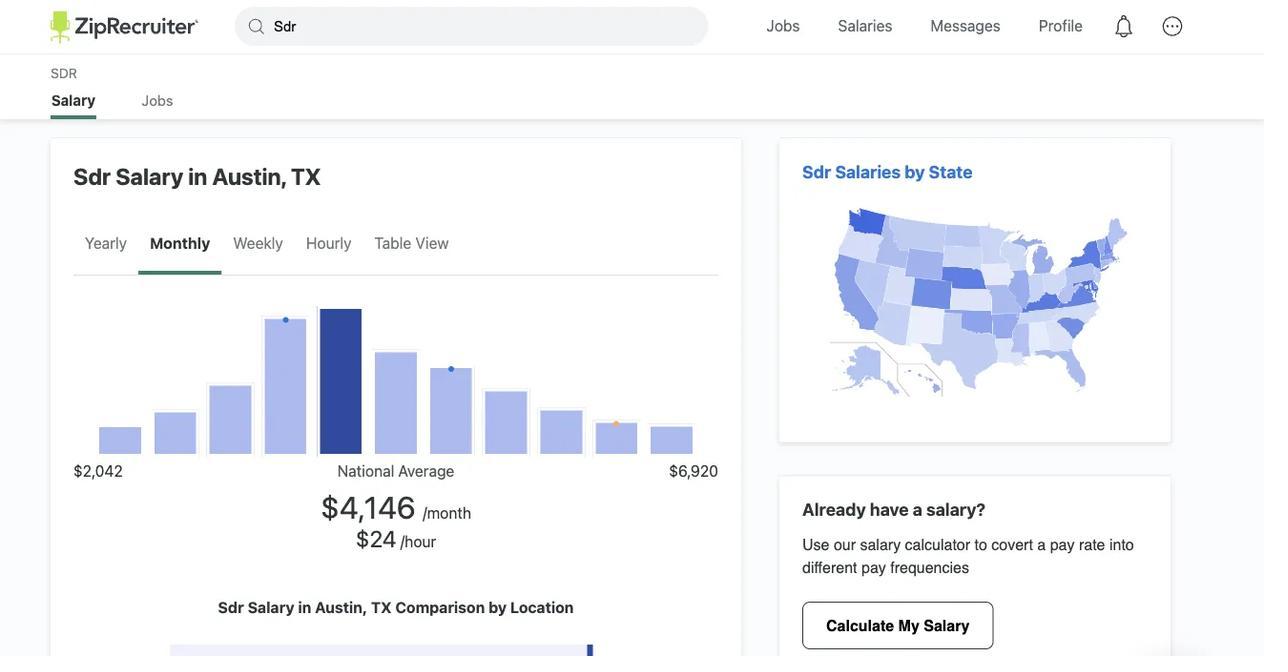 Task type: describe. For each thing, give the bounding box(es) containing it.
main element
[[51, 0, 1213, 53]]

salary inside button
[[924, 617, 970, 635]]

profile link
[[1024, 0, 1097, 53]]

$24
[[356, 526, 396, 552]]

salary
[[860, 536, 901, 553]]

rate
[[1079, 536, 1105, 553]]

table view link
[[363, 215, 460, 275]]

national
[[337, 462, 394, 480]]

0 vertical spatial a
[[913, 499, 922, 520]]

have
[[870, 499, 909, 520]]

in for sdr salary in austin, tx
[[188, 163, 207, 189]]

sdr salaries by state
[[802, 161, 973, 182]]

Search job title or keyword text field
[[235, 7, 708, 46]]

calculator
[[905, 536, 970, 553]]

salaries link
[[824, 0, 907, 53]]

tx for sdr salary in austin, tx comparison by location
[[371, 598, 392, 616]]

$2,042
[[73, 462, 123, 480]]

average
[[398, 462, 454, 480]]

salary inside tabs "element"
[[51, 92, 96, 108]]

0 horizontal spatial by
[[489, 598, 507, 616]]

calculate my salary
[[826, 617, 970, 635]]

jobs inside tabs "element"
[[142, 92, 173, 108]]

messages link
[[916, 0, 1015, 53]]

$6,920
[[669, 462, 718, 480]]

use our salary calculator to covert a pay rate into different pay frequencies
[[802, 536, 1134, 576]]

covert
[[992, 536, 1033, 553]]

1 horizontal spatial pay
[[1050, 536, 1075, 553]]

$24 /hour
[[356, 526, 436, 552]]

into
[[1109, 536, 1134, 553]]

messages
[[931, 17, 1001, 35]]

monthly link
[[138, 215, 222, 275]]

tx for sdr salary in austin, tx
[[291, 163, 321, 189]]

to
[[975, 536, 987, 553]]

comparison
[[395, 598, 485, 616]]

weekly button
[[222, 215, 295, 275]]

sdr for sdr salary in austin, tx comparison by location
[[218, 598, 244, 616]]

jobs inside "main" element
[[767, 17, 800, 35]]

monthly button
[[138, 215, 222, 275]]

1 vertical spatial salaries
[[835, 161, 901, 182]]

profile
[[1039, 17, 1083, 35]]

hourly button
[[295, 215, 363, 275]]

weekly link
[[222, 215, 295, 275]]

hourly
[[306, 234, 352, 252]]

tabs element
[[51, 92, 1213, 119]]

weekly
[[233, 234, 283, 252]]

0 horizontal spatial pay
[[861, 559, 886, 576]]

calculate
[[826, 617, 894, 635]]

/month
[[423, 504, 471, 522]]

hourly link
[[295, 215, 363, 275]]

yearly button
[[73, 215, 138, 275]]

sdr for sdr
[[51, 65, 77, 80]]

sdr for sdr salary in austin, tx
[[73, 163, 111, 189]]

location
[[510, 598, 574, 616]]

use
[[802, 536, 829, 553]]

/hour
[[400, 533, 436, 551]]

table view button
[[363, 215, 460, 275]]

sdr for sdr salaries by state
[[802, 161, 831, 182]]

monthly
[[150, 234, 210, 252]]



Task type: locate. For each thing, give the bounding box(es) containing it.
0 vertical spatial jobs link
[[752, 0, 814, 53]]

0 horizontal spatial jobs
[[142, 92, 173, 108]]

1 vertical spatial by
[[489, 598, 507, 616]]

0 horizontal spatial in
[[188, 163, 207, 189]]

1 vertical spatial tx
[[371, 598, 392, 616]]

salary
[[51, 92, 96, 108], [116, 163, 183, 189], [248, 598, 294, 616], [924, 617, 970, 635]]

0 horizontal spatial jobs link
[[135, 92, 180, 119]]

my
[[898, 617, 919, 635]]

$2,042 $4,146 /month
[[73, 462, 471, 526]]

by
[[905, 161, 925, 182], [489, 598, 507, 616]]

yearly link
[[73, 215, 138, 275]]

jobs left salaries link
[[767, 17, 800, 35]]

tx up hourly
[[291, 163, 321, 189]]

table
[[374, 234, 411, 252]]

by left state
[[905, 161, 925, 182]]

state
[[929, 161, 973, 182]]

jobs link inside "main" element
[[752, 0, 814, 53]]

a
[[913, 499, 922, 520], [1037, 536, 1046, 553]]

table view
[[374, 234, 449, 252]]

in
[[188, 163, 207, 189], [298, 598, 311, 616]]

notifications image
[[1102, 4, 1146, 48]]

a inside use our salary calculator to covert a pay rate into different pay frequencies
[[1037, 536, 1046, 553]]

different
[[802, 559, 857, 576]]

1 horizontal spatial tx
[[371, 598, 392, 616]]

1 vertical spatial pay
[[861, 559, 886, 576]]

0 horizontal spatial austin,
[[212, 163, 286, 189]]

frequencies
[[890, 559, 969, 576]]

view
[[415, 234, 449, 252]]

tab list
[[73, 215, 363, 275]]

1 horizontal spatial austin,
[[315, 598, 367, 616]]

a right have
[[913, 499, 922, 520]]

1 vertical spatial austin,
[[315, 598, 367, 616]]

1 horizontal spatial jobs
[[767, 17, 800, 35]]

0 vertical spatial by
[[905, 161, 925, 182]]

1 horizontal spatial jobs link
[[752, 0, 814, 53]]

austin,
[[212, 163, 286, 189], [315, 598, 367, 616]]

sdr salary in austin, tx
[[73, 163, 321, 189]]

jobs link
[[752, 0, 814, 53], [135, 92, 180, 119]]

0 horizontal spatial tx
[[291, 163, 321, 189]]

already have a salary?
[[802, 499, 986, 520]]

austin, up weekly at the left top of page
[[212, 163, 286, 189]]

salaries inside "main" element
[[838, 17, 892, 35]]

salary?
[[926, 499, 986, 520]]

jobs down ziprecruiter image
[[142, 92, 173, 108]]

1 vertical spatial jobs
[[142, 92, 173, 108]]

by left location
[[489, 598, 507, 616]]

menu image
[[1151, 4, 1194, 48]]

1 horizontal spatial by
[[905, 161, 925, 182]]

jobs
[[767, 17, 800, 35], [142, 92, 173, 108]]

austin, for sdr salary in austin, tx
[[212, 163, 286, 189]]

1 vertical spatial a
[[1037, 536, 1046, 553]]

already
[[802, 499, 866, 520]]

1 horizontal spatial in
[[298, 598, 311, 616]]

tx left comparison
[[371, 598, 392, 616]]

austin, for sdr salary in austin, tx comparison by location
[[315, 598, 367, 616]]

calculate my salary link
[[802, 602, 993, 650]]

in for sdr salary in austin, tx comparison by location
[[298, 598, 311, 616]]

ziprecruiter image
[[51, 11, 198, 44]]

0 vertical spatial pay
[[1050, 536, 1075, 553]]

pay left rate
[[1050, 536, 1075, 553]]

sdr
[[51, 65, 77, 80], [802, 161, 831, 182], [73, 163, 111, 189], [218, 598, 244, 616]]

1 vertical spatial in
[[298, 598, 311, 616]]

0 vertical spatial austin,
[[212, 163, 286, 189]]

sdr salaries by state image
[[802, 195, 1148, 416]]

pay down the salary
[[861, 559, 886, 576]]

jobs link up sdr salary in austin, tx
[[135, 92, 180, 119]]

0 vertical spatial jobs
[[767, 17, 800, 35]]

0 horizontal spatial a
[[913, 499, 922, 520]]

a right covert
[[1037, 536, 1046, 553]]

salary link
[[51, 92, 96, 115]]

sdr salary in austin, tx comparison by location
[[218, 598, 574, 616]]

0 vertical spatial tx
[[291, 163, 321, 189]]

1 horizontal spatial a
[[1037, 536, 1046, 553]]

salaries
[[838, 17, 892, 35], [835, 161, 901, 182]]

tx
[[291, 163, 321, 189], [371, 598, 392, 616]]

our
[[834, 536, 856, 553]]

yearly
[[85, 234, 127, 252]]

0 vertical spatial salaries
[[838, 17, 892, 35]]

national average
[[337, 462, 454, 480]]

1 vertical spatial jobs link
[[135, 92, 180, 119]]

pay
[[1050, 536, 1075, 553], [861, 559, 886, 576]]

calculate my salary button
[[802, 602, 993, 650]]

austin, down $24
[[315, 598, 367, 616]]

jobs link left salaries link
[[752, 0, 814, 53]]

sdr salaries by state link
[[802, 161, 1148, 419]]

$4,146
[[321, 489, 416, 526]]

tab list containing yearly
[[73, 215, 363, 275]]

0 vertical spatial in
[[188, 163, 207, 189]]



Task type: vqa. For each thing, say whether or not it's contained in the screenshot.
@
no



